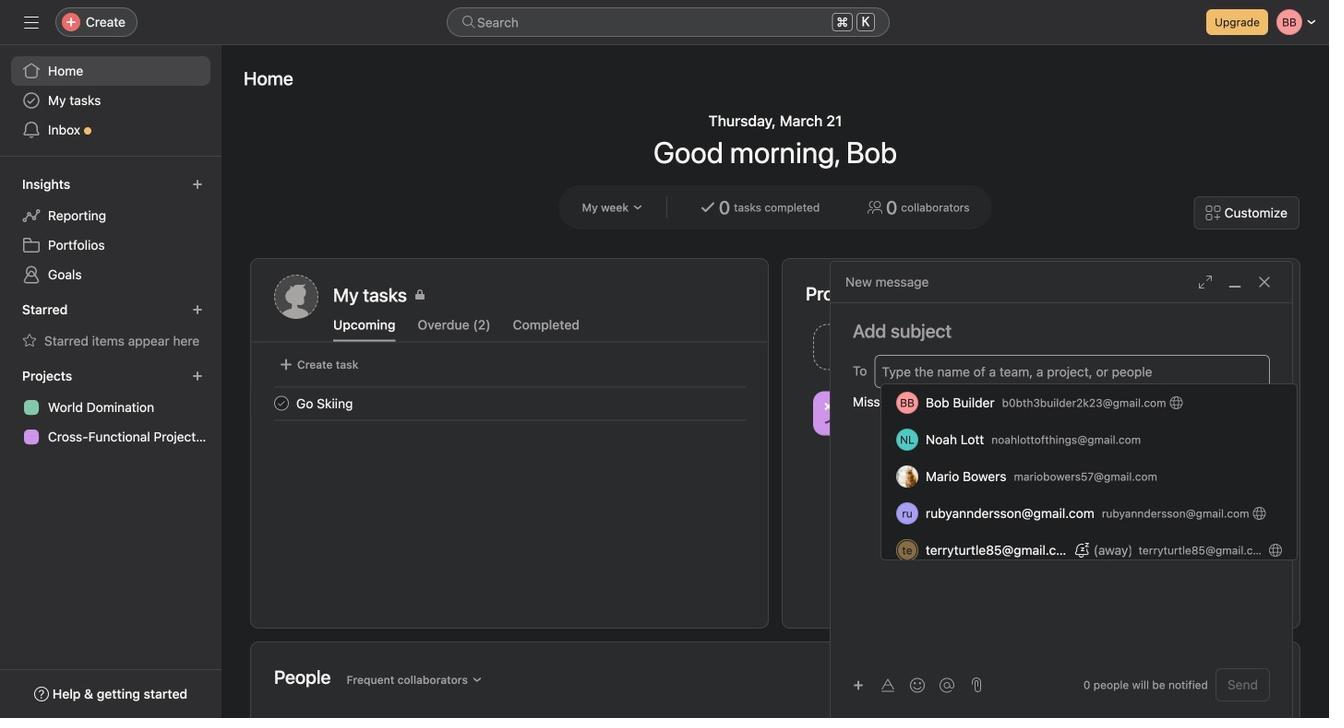 Task type: describe. For each thing, give the bounding box(es) containing it.
new insights image
[[192, 179, 203, 190]]

0 horizontal spatial list item
[[252, 387, 768, 420]]

rocket image
[[1060, 336, 1082, 359]]

mark complete image
[[270, 393, 293, 415]]

Mark complete checkbox
[[270, 393, 293, 415]]

add items to starred image
[[192, 305, 203, 316]]

expand popout to full screen image
[[1198, 275, 1213, 290]]

insights element
[[0, 168, 222, 293]]

Type the name of a team, a project, or people text field
[[882, 361, 1260, 383]]

add profile photo image
[[274, 275, 318, 319]]

new project or portfolio image
[[192, 371, 203, 382]]



Task type: vqa. For each thing, say whether or not it's contained in the screenshot.
no
no



Task type: locate. For each thing, give the bounding box(es) containing it.
line_and_symbols image
[[824, 403, 846, 425]]

list box
[[881, 385, 1297, 560]]

1 horizontal spatial list item
[[806, 319, 1042, 376]]

close image
[[1257, 275, 1272, 290]]

list item
[[806, 319, 1042, 376], [252, 387, 768, 420]]

projects element
[[0, 360, 222, 456]]

global element
[[0, 45, 222, 156]]

at mention image
[[940, 679, 954, 694]]

1 vertical spatial list item
[[252, 387, 768, 420]]

minimize image
[[1227, 275, 1242, 290]]

None field
[[447, 7, 890, 37]]

insert an object image
[[853, 681, 864, 692]]

0 vertical spatial list item
[[806, 319, 1042, 376]]

hide sidebar image
[[24, 15, 39, 30]]

starred element
[[0, 293, 222, 360]]

toolbar
[[845, 672, 964, 699]]

Search tasks, projects, and more text field
[[447, 7, 890, 37]]

Add subject text field
[[831, 318, 1292, 344]]

dialog
[[831, 262, 1292, 719]]



